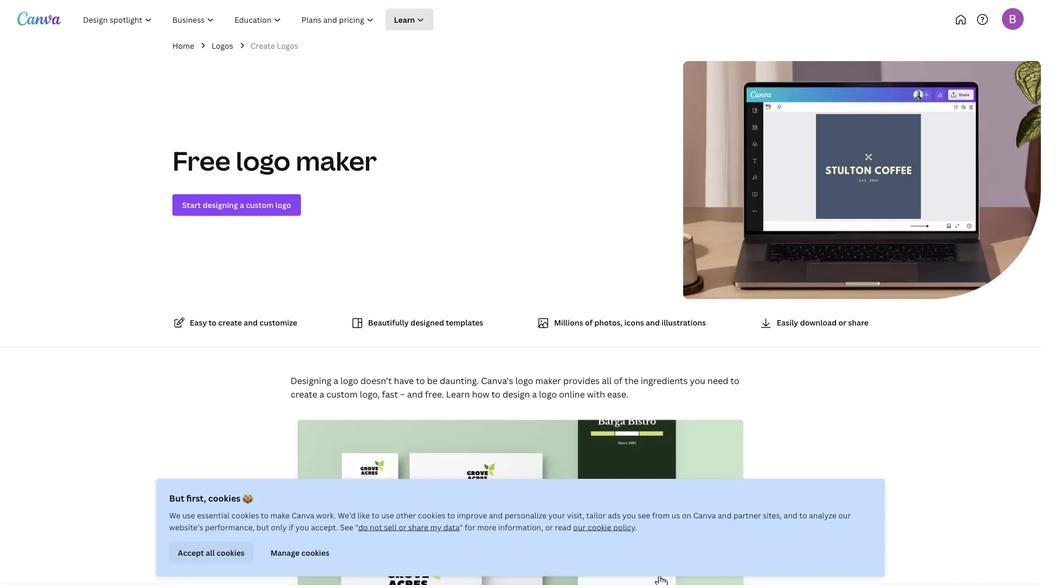 Task type: vqa. For each thing, say whether or not it's contained in the screenshot.
search field
no



Task type: locate. For each thing, give the bounding box(es) containing it.
1 horizontal spatial all
[[602, 375, 612, 387]]

our down "visit,"
[[574, 523, 586, 533]]

logos
[[212, 40, 233, 51], [277, 40, 298, 51]]

🍪
[[243, 493, 251, 505]]

ads
[[608, 511, 621, 521]]

accept
[[178, 548, 204, 558]]

or right sell
[[399, 523, 407, 533]]

0 horizontal spatial of
[[585, 318, 593, 328]]

0 horizontal spatial "
[[355, 523, 358, 533]]

1 vertical spatial of
[[614, 375, 623, 387]]

a up custom
[[334, 375, 339, 387]]

to
[[209, 318, 217, 328], [416, 375, 425, 387], [731, 375, 740, 387], [492, 389, 501, 401], [261, 511, 269, 521], [372, 511, 380, 521], [448, 511, 455, 521], [800, 511, 808, 521]]

all inside accept all cookies button
[[206, 548, 215, 558]]

logos right create
[[277, 40, 298, 51]]

data
[[444, 523, 460, 533]]

work.
[[316, 511, 336, 521]]

our cookie policy link
[[574, 523, 635, 533]]

create
[[218, 318, 242, 328], [291, 389, 318, 401]]

but
[[169, 493, 184, 505]]

0 horizontal spatial canva
[[292, 511, 314, 521]]

1 vertical spatial maker
[[536, 375, 561, 387]]

logos link
[[212, 40, 233, 52]]

home
[[173, 40, 194, 51]]

our
[[839, 511, 851, 521], [574, 523, 586, 533]]

1 horizontal spatial canva
[[694, 511, 716, 521]]

manage
[[271, 548, 300, 558]]

we
[[169, 511, 181, 521]]

to right easy
[[209, 318, 217, 328]]

of
[[585, 318, 593, 328], [614, 375, 623, 387]]

ease.
[[607, 389, 629, 401]]

use
[[182, 511, 195, 521], [382, 511, 394, 521]]

cookies inside button
[[217, 548, 245, 558]]

icons
[[625, 318, 644, 328]]

you
[[690, 375, 706, 387], [623, 511, 636, 521], [296, 523, 309, 533]]

cookies up the my on the bottom
[[418, 511, 446, 521]]

0 vertical spatial of
[[585, 318, 593, 328]]

1 horizontal spatial logos
[[277, 40, 298, 51]]

1 horizontal spatial "
[[460, 523, 463, 533]]

create logos
[[251, 40, 298, 51]]

to down canva's
[[492, 389, 501, 401]]

2 use from the left
[[382, 511, 394, 521]]

of left photos,
[[585, 318, 593, 328]]

designing a logo doesn't have to be daunting. canva's logo maker provides all of the ingredients you need to create a custom logo, fast – and free. learn how to design a logo online with ease.
[[291, 375, 740, 401]]

1 vertical spatial you
[[623, 511, 636, 521]]

share right download
[[849, 318, 869, 328]]

" left 'for'
[[460, 523, 463, 533]]

free logo maker
[[173, 143, 377, 178]]

1 vertical spatial share
[[408, 523, 429, 533]]

logos right home
[[212, 40, 233, 51]]

you right if
[[296, 523, 309, 533]]

sites,
[[763, 511, 782, 521]]

1 horizontal spatial maker
[[536, 375, 561, 387]]

performance,
[[205, 523, 255, 533]]

do not sell or share my data link
[[358, 523, 460, 533]]

designed
[[411, 318, 444, 328]]

create down the designing
[[291, 389, 318, 401]]

1 horizontal spatial our
[[839, 511, 851, 521]]

cookies down performance,
[[217, 548, 245, 558]]

see
[[340, 523, 354, 533]]

all
[[602, 375, 612, 387], [206, 548, 215, 558]]

0 vertical spatial you
[[690, 375, 706, 387]]

2 horizontal spatial a
[[532, 389, 537, 401]]

our inside we use essential cookies to make canva work. we'd like to use other cookies to improve and personalize your visit, tailor ads you see from us on canva and partner sites, and to analyze our website's performance, but only if you accept. see "
[[839, 511, 851, 521]]

0 horizontal spatial all
[[206, 548, 215, 558]]

" right see
[[355, 523, 358, 533]]

1 vertical spatial all
[[206, 548, 215, 558]]

0 vertical spatial share
[[849, 318, 869, 328]]

1 canva from the left
[[292, 511, 314, 521]]

essential
[[197, 511, 230, 521]]

0 vertical spatial create
[[218, 318, 242, 328]]

all right accept
[[206, 548, 215, 558]]

we use essential cookies to make canva work. we'd like to use other cookies to improve and personalize your visit, tailor ads you see from us on canva and partner sites, and to analyze our website's performance, but only if you accept. see "
[[169, 511, 851, 533]]

a
[[334, 375, 339, 387], [320, 389, 324, 401], [532, 389, 537, 401]]

you left need
[[690, 375, 706, 387]]

doesn't
[[361, 375, 392, 387]]

photos,
[[595, 318, 623, 328]]

0 horizontal spatial logos
[[212, 40, 233, 51]]

you up policy
[[623, 511, 636, 521]]

or right download
[[839, 318, 847, 328]]

millions
[[554, 318, 584, 328]]

0 vertical spatial our
[[839, 511, 851, 521]]

maker
[[296, 143, 377, 178], [536, 375, 561, 387]]

canva right on
[[694, 511, 716, 521]]

a down the designing
[[320, 389, 324, 401]]

0 horizontal spatial maker
[[296, 143, 377, 178]]

and left 'customize'
[[244, 318, 258, 328]]

1 horizontal spatial create
[[291, 389, 318, 401]]

use up sell
[[382, 511, 394, 521]]

and up do not sell or share my data " for more information, or read our cookie policy .
[[489, 511, 503, 521]]

canva up if
[[292, 511, 314, 521]]

of left the
[[614, 375, 623, 387]]

create
[[251, 40, 275, 51]]

customize
[[260, 318, 297, 328]]

canva
[[292, 511, 314, 521], [694, 511, 716, 521]]

your
[[549, 511, 565, 521]]

0 vertical spatial maker
[[296, 143, 377, 178]]

0 horizontal spatial use
[[182, 511, 195, 521]]

or
[[839, 318, 847, 328], [399, 523, 407, 533], [545, 523, 553, 533]]

if
[[289, 523, 294, 533]]

share
[[849, 318, 869, 328], [408, 523, 429, 533]]

of inside designing a logo doesn't have to be daunting. canva's logo maker provides all of the ingredients you need to create a custom logo, fast – and free. learn how to design a logo online with ease.
[[614, 375, 623, 387]]

"
[[355, 523, 358, 533], [460, 523, 463, 533]]

to up data
[[448, 511, 455, 521]]

cookie
[[588, 523, 612, 533]]

0 horizontal spatial you
[[296, 523, 309, 533]]

logo,
[[360, 389, 380, 401]]

all up with at bottom right
[[602, 375, 612, 387]]

cookies down accept.
[[301, 548, 330, 558]]

use up website's on the left of the page
[[182, 511, 195, 521]]

0 vertical spatial all
[[602, 375, 612, 387]]

1 " from the left
[[355, 523, 358, 533]]

and right –
[[407, 389, 423, 401]]

maker inside designing a logo doesn't have to be daunting. canva's logo maker provides all of the ingredients you need to create a custom logo, fast – and free. learn how to design a logo online with ease.
[[536, 375, 561, 387]]

2 " from the left
[[460, 523, 463, 533]]

beautifully
[[368, 318, 409, 328]]

logo
[[236, 143, 291, 178], [341, 375, 359, 387], [516, 375, 534, 387], [539, 389, 557, 401]]

0 horizontal spatial our
[[574, 523, 586, 533]]

our right the analyze
[[839, 511, 851, 521]]

a right design
[[532, 389, 537, 401]]

other
[[396, 511, 416, 521]]

2 horizontal spatial you
[[690, 375, 706, 387]]

and right icons
[[646, 318, 660, 328]]

1 vertical spatial create
[[291, 389, 318, 401]]

cookies up essential
[[208, 493, 241, 505]]

create right easy
[[218, 318, 242, 328]]

beautifully designed templates
[[368, 318, 484, 328]]

like
[[358, 511, 370, 521]]

ingredients
[[641, 375, 688, 387]]

1 horizontal spatial of
[[614, 375, 623, 387]]

need
[[708, 375, 729, 387]]

1 horizontal spatial use
[[382, 511, 394, 521]]

make
[[271, 511, 290, 521]]

1 horizontal spatial you
[[623, 511, 636, 521]]

create inside designing a logo doesn't have to be daunting. canva's logo maker provides all of the ingredients you need to create a custom logo, fast – and free. learn how to design a logo online with ease.
[[291, 389, 318, 401]]

or left read
[[545, 523, 553, 533]]

1 horizontal spatial share
[[849, 318, 869, 328]]

2 logos from the left
[[277, 40, 298, 51]]

but
[[257, 523, 269, 533]]

1 logos from the left
[[212, 40, 233, 51]]

canva's
[[481, 375, 514, 387]]

share down other
[[408, 523, 429, 533]]

and
[[244, 318, 258, 328], [646, 318, 660, 328], [407, 389, 423, 401], [489, 511, 503, 521], [718, 511, 732, 521], [784, 511, 798, 521]]

0 horizontal spatial create
[[218, 318, 242, 328]]

illustrations
[[662, 318, 706, 328]]



Task type: describe. For each thing, give the bounding box(es) containing it.
easily download or share
[[777, 318, 869, 328]]

to left the analyze
[[800, 511, 808, 521]]

website's
[[169, 523, 203, 533]]

cookies down 🍪
[[232, 511, 259, 521]]

do
[[358, 523, 368, 533]]

cafe logo image
[[816, 114, 922, 219]]

2 canva from the left
[[694, 511, 716, 521]]

to right the 'like'
[[372, 511, 380, 521]]

from
[[653, 511, 670, 521]]

to left the be at the left of page
[[416, 375, 425, 387]]

not
[[370, 523, 382, 533]]

to right need
[[731, 375, 740, 387]]

home link
[[173, 40, 194, 52]]

with
[[587, 389, 605, 401]]

daunting.
[[440, 375, 479, 387]]

do not sell or share my data " for more information, or read our cookie policy .
[[358, 523, 637, 533]]

have
[[394, 375, 414, 387]]

on
[[682, 511, 692, 521]]

all inside designing a logo doesn't have to be daunting. canva's logo maker provides all of the ingredients you need to create a custom logo, fast – and free. learn how to design a logo online with ease.
[[602, 375, 612, 387]]

0 horizontal spatial a
[[320, 389, 324, 401]]

us
[[672, 511, 681, 521]]

cookies inside button
[[301, 548, 330, 558]]

first,
[[186, 493, 206, 505]]

" inside we use essential cookies to make canva work. we'd like to use other cookies to improve and personalize your visit, tailor ads you see from us on canva and partner sites, and to analyze our website's performance, but only if you accept. see "
[[355, 523, 358, 533]]

analyze
[[809, 511, 837, 521]]

download
[[801, 318, 837, 328]]

free.
[[425, 389, 444, 401]]

millions of photos, icons and illustrations
[[554, 318, 706, 328]]

fast
[[382, 389, 398, 401]]

.
[[635, 523, 637, 533]]

visit,
[[567, 511, 585, 521]]

online
[[559, 389, 585, 401]]

improve
[[457, 511, 487, 521]]

design
[[503, 389, 530, 401]]

1 horizontal spatial or
[[545, 523, 553, 533]]

easy
[[190, 318, 207, 328]]

and left partner
[[718, 511, 732, 521]]

tailor
[[587, 511, 606, 521]]

you inside designing a logo doesn't have to be daunting. canva's logo maker provides all of the ingredients you need to create a custom logo, fast – and free. learn how to design a logo online with ease.
[[690, 375, 706, 387]]

custom
[[327, 389, 358, 401]]

accept all cookies button
[[169, 543, 253, 564]]

2 horizontal spatial or
[[839, 318, 847, 328]]

2 vertical spatial you
[[296, 523, 309, 533]]

designing
[[291, 375, 332, 387]]

read
[[555, 523, 572, 533]]

free
[[173, 143, 231, 178]]

see
[[638, 511, 651, 521]]

information,
[[498, 523, 544, 533]]

0 horizontal spatial or
[[399, 523, 407, 533]]

manage cookies button
[[262, 543, 338, 564]]

1 horizontal spatial a
[[334, 375, 339, 387]]

personalize
[[505, 511, 547, 521]]

be
[[427, 375, 438, 387]]

and right sites,
[[784, 511, 798, 521]]

easy to create and customize
[[190, 318, 297, 328]]

for
[[465, 523, 476, 533]]

more
[[478, 523, 497, 533]]

and inside designing a logo doesn't have to be daunting. canva's logo maker provides all of the ingredients you need to create a custom logo, fast – and free. learn how to design a logo online with ease.
[[407, 389, 423, 401]]

learn
[[446, 389, 470, 401]]

provides
[[564, 375, 600, 387]]

0 horizontal spatial share
[[408, 523, 429, 533]]

accept.
[[311, 523, 338, 533]]

accept all cookies
[[178, 548, 245, 558]]

we'd
[[338, 511, 356, 521]]

partner
[[734, 511, 762, 521]]

1 use from the left
[[182, 511, 195, 521]]

policy
[[614, 523, 635, 533]]

templates
[[446, 318, 484, 328]]

to up but
[[261, 511, 269, 521]]

sell
[[384, 523, 397, 533]]

logo image
[[291, 419, 751, 586]]

manage cookies
[[271, 548, 330, 558]]

easily
[[777, 318, 799, 328]]

top level navigation element
[[74, 9, 471, 30]]

1 vertical spatial our
[[574, 523, 586, 533]]

how
[[472, 389, 490, 401]]

the
[[625, 375, 639, 387]]

but first, cookies 🍪
[[169, 493, 251, 505]]

only
[[271, 523, 287, 533]]

–
[[400, 389, 405, 401]]

my
[[430, 523, 442, 533]]



